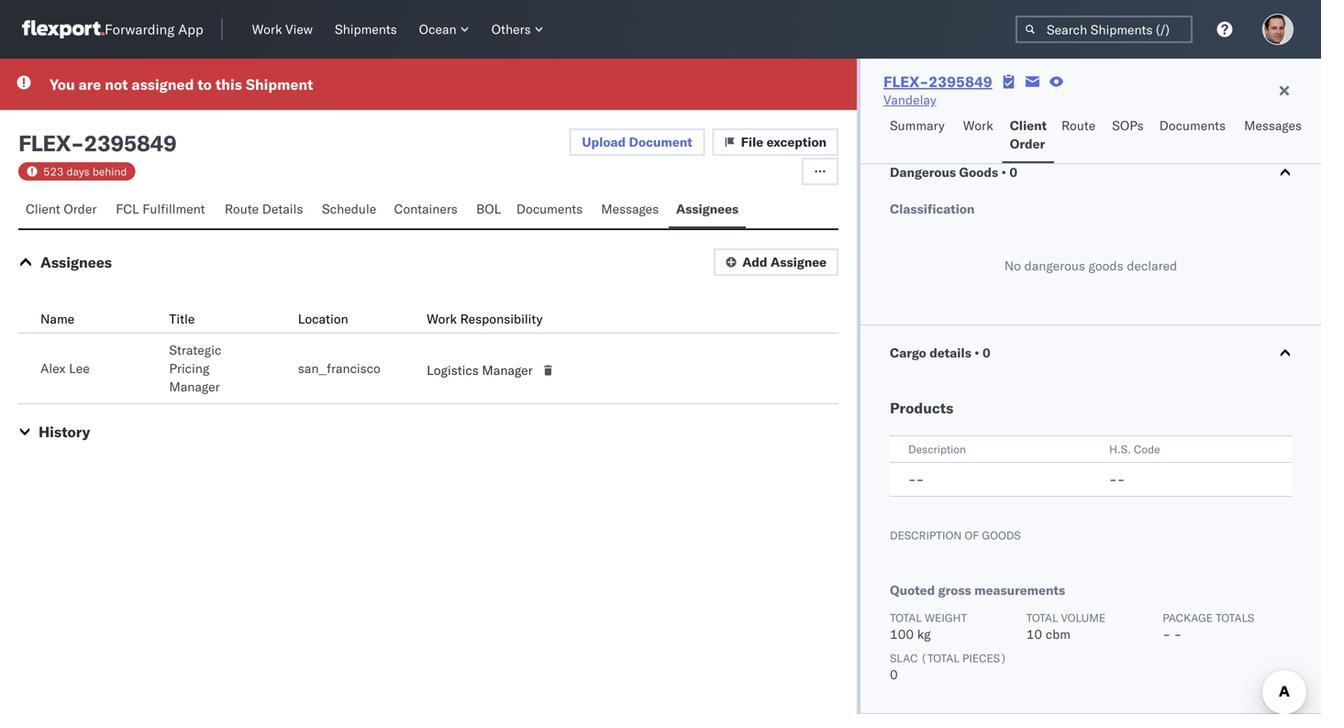 Task type: locate. For each thing, give the bounding box(es) containing it.
0 vertical spatial route
[[1062, 117, 1096, 133]]

0 horizontal spatial manager
[[169, 379, 220, 395]]

total weight 100 kg
[[890, 612, 967, 643]]

you
[[50, 75, 75, 94]]

2 vertical spatial work
[[427, 311, 457, 327]]

route details
[[225, 201, 303, 217]]

0 horizontal spatial messages
[[601, 201, 659, 217]]

ocean
[[419, 21, 457, 37]]

-- up description of goods
[[908, 472, 924, 488]]

work left view
[[252, 21, 282, 37]]

route left details
[[225, 201, 259, 217]]

quoted
[[890, 583, 935, 599]]

others
[[491, 21, 531, 37]]

1 horizontal spatial documents button
[[1152, 109, 1237, 163]]

work view
[[252, 21, 313, 37]]

package
[[1163, 612, 1213, 625]]

totals
[[1216, 612, 1255, 625]]

total up 10 in the right of the page
[[1026, 612, 1058, 625]]

exception
[[767, 134, 827, 150]]

client right work button
[[1010, 117, 1047, 133]]

1 horizontal spatial 2395849
[[929, 72, 992, 91]]

0 for dangerous goods • 0
[[1010, 164, 1018, 180]]

1 vertical spatial goods
[[982, 529, 1021, 543]]

name
[[40, 311, 74, 327]]

2 total from the left
[[1026, 612, 1058, 625]]

0 vertical spatial description
[[908, 443, 966, 456]]

• right goods
[[1002, 164, 1006, 180]]

2 vertical spatial 0
[[890, 667, 898, 683]]

strategic
[[169, 342, 221, 358]]

flex - 2395849
[[18, 129, 176, 157]]

assignee
[[771, 254, 827, 270]]

messages button
[[1237, 109, 1312, 163], [594, 193, 669, 228]]

schedule button
[[315, 193, 387, 228]]

messages
[[1244, 117, 1302, 133], [601, 201, 659, 217]]

1 vertical spatial description
[[890, 529, 962, 543]]

0 vertical spatial client order button
[[1003, 109, 1054, 163]]

document
[[629, 134, 692, 150]]

0 vertical spatial goods
[[1089, 258, 1124, 274]]

fcl fulfillment
[[116, 201, 205, 217]]

logistics
[[427, 362, 479, 378]]

2395849
[[929, 72, 992, 91], [84, 129, 176, 157]]

client order button down 523
[[18, 193, 109, 228]]

assignees button up name
[[40, 253, 112, 272]]

0 for cargo details • 0
[[983, 345, 991, 361]]

2 horizontal spatial 0
[[1010, 164, 1018, 180]]

1 horizontal spatial work
[[427, 311, 457, 327]]

client order for the topmost the client order button
[[1010, 117, 1047, 152]]

total inside total weight 100 kg
[[890, 612, 922, 625]]

goods
[[959, 164, 998, 180]]

1 vertical spatial documents
[[516, 201, 583, 217]]

manager inside strategic pricing manager
[[169, 379, 220, 395]]

work up the "logistics"
[[427, 311, 457, 327]]

1 horizontal spatial 0
[[983, 345, 991, 361]]

dangerous
[[1024, 258, 1085, 274]]

work inside button
[[963, 117, 993, 133]]

package totals - - slac (total pieces) 0
[[890, 612, 1255, 683]]

forwarding app
[[105, 21, 203, 38]]

work up goods
[[963, 117, 993, 133]]

1 vertical spatial messages button
[[594, 193, 669, 228]]

location
[[298, 311, 348, 327]]

1 vertical spatial manager
[[169, 379, 220, 395]]

1 -- from the left
[[908, 472, 924, 488]]

1 vertical spatial 0
[[983, 345, 991, 361]]

1 vertical spatial 2395849
[[84, 129, 176, 157]]

assignees
[[676, 201, 739, 217], [40, 253, 112, 272]]

messages for messages button to the right
[[1244, 117, 1302, 133]]

1 total from the left
[[890, 612, 922, 625]]

documents button right bol
[[509, 193, 594, 228]]

assignees up name
[[40, 253, 112, 272]]

total inside total volume 10 cbm
[[1026, 612, 1058, 625]]

0 vertical spatial messages
[[1244, 117, 1302, 133]]

1 horizontal spatial client
[[1010, 117, 1047, 133]]

0 vertical spatial 2395849
[[929, 72, 992, 91]]

(total
[[921, 652, 960, 666]]

description for description of goods
[[890, 529, 962, 543]]

1 horizontal spatial goods
[[1089, 258, 1124, 274]]

1 horizontal spatial •
[[1002, 164, 1006, 180]]

0 right details
[[983, 345, 991, 361]]

add assignee
[[742, 254, 827, 270]]

documents button
[[1152, 109, 1237, 163], [509, 193, 594, 228]]

schedule
[[322, 201, 376, 217]]

h.s. code
[[1109, 443, 1160, 456]]

1 vertical spatial client
[[26, 201, 60, 217]]

-- down h.s.
[[1109, 472, 1125, 488]]

client order right work button
[[1010, 117, 1047, 152]]

1 horizontal spatial client order
[[1010, 117, 1047, 152]]

1 vertical spatial messages
[[601, 201, 659, 217]]

0 vertical spatial order
[[1010, 136, 1045, 152]]

goods
[[1089, 258, 1124, 274], [982, 529, 1021, 543]]

1 vertical spatial route
[[225, 201, 259, 217]]

route left sops
[[1062, 117, 1096, 133]]

documents button right sops
[[1152, 109, 1237, 163]]

assignees down document
[[676, 201, 739, 217]]

client order for leftmost the client order button
[[26, 201, 97, 217]]

1 vertical spatial work
[[963, 117, 993, 133]]

0 vertical spatial messages button
[[1237, 109, 1312, 163]]

--
[[908, 472, 924, 488], [1109, 472, 1125, 488]]

bol
[[476, 201, 501, 217]]

description down the products
[[908, 443, 966, 456]]

order right work button
[[1010, 136, 1045, 152]]

kg
[[917, 627, 931, 643]]

flex-2395849 link
[[884, 72, 992, 91]]

work responsibility
[[427, 311, 543, 327]]

0 right goods
[[1010, 164, 1018, 180]]

0 horizontal spatial --
[[908, 472, 924, 488]]

shipments
[[335, 21, 397, 37]]

upload
[[582, 134, 626, 150]]

messages for messages button to the left
[[601, 201, 659, 217]]

documents right bol button
[[516, 201, 583, 217]]

total
[[890, 612, 922, 625], [1026, 612, 1058, 625]]

of
[[965, 529, 979, 543]]

assignees button
[[669, 193, 746, 228], [40, 253, 112, 272]]

client order down 523
[[26, 201, 97, 217]]

0 horizontal spatial total
[[890, 612, 922, 625]]

1 horizontal spatial order
[[1010, 136, 1045, 152]]

summary button
[[883, 109, 956, 163]]

total volume 10 cbm
[[1026, 612, 1106, 643]]

0 vertical spatial assignees
[[676, 201, 739, 217]]

1 horizontal spatial messages
[[1244, 117, 1302, 133]]

1 horizontal spatial assignees
[[676, 201, 739, 217]]

2395849 up the behind
[[84, 129, 176, 157]]

manager down pricing
[[169, 379, 220, 395]]

description for description
[[908, 443, 966, 456]]

work
[[252, 21, 282, 37], [963, 117, 993, 133], [427, 311, 457, 327]]

1 vertical spatial assignees
[[40, 253, 112, 272]]

0 vertical spatial manager
[[482, 362, 533, 378]]

cbm
[[1046, 627, 1071, 643]]

0 horizontal spatial •
[[975, 345, 979, 361]]

0 inside "package totals - - slac (total pieces) 0"
[[890, 667, 898, 683]]

0 vertical spatial •
[[1002, 164, 1006, 180]]

manager down 'responsibility'
[[482, 362, 533, 378]]

measurements
[[975, 583, 1065, 599]]

1 vertical spatial •
[[975, 345, 979, 361]]

view
[[286, 21, 313, 37]]

1 horizontal spatial --
[[1109, 472, 1125, 488]]

shipment
[[246, 75, 313, 94]]

1 horizontal spatial total
[[1026, 612, 1058, 625]]

upload document button
[[569, 128, 705, 156]]

2 horizontal spatial work
[[963, 117, 993, 133]]

1 vertical spatial client order
[[26, 201, 97, 217]]

-
[[71, 129, 84, 157], [908, 472, 916, 488], [916, 472, 924, 488], [1109, 472, 1117, 488], [1117, 472, 1125, 488], [1163, 627, 1171, 643], [1174, 627, 1182, 643]]

alex lee
[[40, 361, 90, 377]]

• for details
[[975, 345, 979, 361]]

client order button up the dangerous goods • 0
[[1003, 109, 1054, 163]]

0 horizontal spatial client order
[[26, 201, 97, 217]]

file
[[741, 134, 764, 150]]

0 horizontal spatial documents
[[516, 201, 583, 217]]

add
[[742, 254, 767, 270]]

0 horizontal spatial client
[[26, 201, 60, 217]]

work view link
[[245, 17, 320, 41]]

assignees button up add
[[669, 193, 746, 228]]

• right details
[[975, 345, 979, 361]]

no dangerous goods declared
[[1004, 258, 1178, 274]]

route
[[1062, 117, 1096, 133], [225, 201, 259, 217]]

description left "of"
[[890, 529, 962, 543]]

0 horizontal spatial documents button
[[509, 193, 594, 228]]

file exception
[[741, 134, 827, 150]]

client order
[[1010, 117, 1047, 152], [26, 201, 97, 217]]

client down 523
[[26, 201, 60, 217]]

upload document
[[582, 134, 692, 150]]

pricing
[[169, 361, 210, 377]]

0 horizontal spatial order
[[64, 201, 97, 217]]

0 horizontal spatial 2395849
[[84, 129, 176, 157]]

0 vertical spatial work
[[252, 21, 282, 37]]

0 horizontal spatial client order button
[[18, 193, 109, 228]]

0 vertical spatial assignees button
[[669, 193, 746, 228]]

work for work responsibility
[[427, 311, 457, 327]]

goods for of
[[982, 529, 1021, 543]]

1 vertical spatial documents button
[[509, 193, 594, 228]]

order down days
[[64, 201, 97, 217]]

1 horizontal spatial client order button
[[1003, 109, 1054, 163]]

documents right sops
[[1160, 117, 1226, 133]]

0 horizontal spatial 0
[[890, 667, 898, 683]]

vandelay link
[[884, 91, 937, 109]]

0 horizontal spatial route
[[225, 201, 259, 217]]

0 horizontal spatial assignees button
[[40, 253, 112, 272]]

0 horizontal spatial goods
[[982, 529, 1021, 543]]

0 horizontal spatial work
[[252, 21, 282, 37]]

app
[[178, 21, 203, 38]]

total up 100
[[890, 612, 922, 625]]

0 vertical spatial client order
[[1010, 117, 1047, 152]]

total for 10
[[1026, 612, 1058, 625]]

1 horizontal spatial route
[[1062, 117, 1096, 133]]

fulfillment
[[142, 201, 205, 217]]

goods right "of"
[[982, 529, 1021, 543]]

1 horizontal spatial documents
[[1160, 117, 1226, 133]]

•
[[1002, 164, 1006, 180], [975, 345, 979, 361]]

0 vertical spatial client
[[1010, 117, 1047, 133]]

2395849 up vandelay
[[929, 72, 992, 91]]

1 vertical spatial client order button
[[18, 193, 109, 228]]

code
[[1134, 443, 1160, 456]]

0 vertical spatial 0
[[1010, 164, 1018, 180]]

goods left declared
[[1089, 258, 1124, 274]]

0 vertical spatial documents
[[1160, 117, 1226, 133]]

0 down the slac at the right of page
[[890, 667, 898, 683]]

route button
[[1054, 109, 1105, 163]]

1 horizontal spatial messages button
[[1237, 109, 1312, 163]]

work button
[[956, 109, 1003, 163]]



Task type: vqa. For each thing, say whether or not it's contained in the screenshot.
'SCHEDULE' button
yes



Task type: describe. For each thing, give the bounding box(es) containing it.
description of goods
[[890, 529, 1021, 543]]

sops
[[1112, 117, 1144, 133]]

classification
[[890, 201, 975, 217]]

documents for left documents button
[[516, 201, 583, 217]]

alex
[[40, 361, 66, 377]]

quoted gross measurements
[[890, 583, 1065, 599]]

0 horizontal spatial messages button
[[594, 193, 669, 228]]

1 vertical spatial order
[[64, 201, 97, 217]]

declared
[[1127, 258, 1178, 274]]

shipments link
[[328, 17, 404, 41]]

are
[[79, 75, 101, 94]]

this
[[215, 75, 242, 94]]

0 horizontal spatial assignees
[[40, 253, 112, 272]]

volume
[[1061, 612, 1106, 625]]

goods for dangerous
[[1089, 258, 1124, 274]]

523
[[43, 165, 64, 178]]

containers button
[[387, 193, 469, 228]]

containers
[[394, 201, 458, 217]]

Search Shipments (/) text field
[[1016, 16, 1193, 43]]

logistics manager
[[427, 362, 533, 378]]

1 horizontal spatial assignees button
[[669, 193, 746, 228]]

0 vertical spatial documents button
[[1152, 109, 1237, 163]]

dangerous
[[890, 164, 956, 180]]

strategic pricing manager
[[169, 342, 221, 395]]

100
[[890, 627, 914, 643]]

summary
[[890, 117, 945, 133]]

san_francisco
[[298, 361, 381, 377]]

not
[[105, 75, 128, 94]]

assigned
[[132, 75, 194, 94]]

523 days behind
[[43, 165, 127, 178]]

• for goods
[[1002, 164, 1006, 180]]

lee
[[69, 361, 90, 377]]

cargo details • 0
[[890, 345, 991, 361]]

flex
[[18, 129, 71, 157]]

add assignee button
[[714, 249, 839, 276]]

details
[[930, 345, 972, 361]]

others button
[[484, 17, 551, 41]]

history button
[[39, 423, 90, 441]]

pieces)
[[962, 652, 1007, 666]]

h.s.
[[1109, 443, 1131, 456]]

route for route
[[1062, 117, 1096, 133]]

cargo
[[890, 345, 926, 361]]

flexport. image
[[22, 20, 105, 39]]

slac
[[890, 652, 918, 666]]

fcl fulfillment button
[[109, 193, 217, 228]]

flex-2395849
[[884, 72, 992, 91]]

history
[[39, 423, 90, 441]]

total for 100
[[890, 612, 922, 625]]

1 horizontal spatial manager
[[482, 362, 533, 378]]

no
[[1004, 258, 1021, 274]]

2 -- from the left
[[1109, 472, 1125, 488]]

work for work view
[[252, 21, 282, 37]]

weight
[[925, 612, 967, 625]]

to
[[198, 75, 212, 94]]

ocean button
[[412, 17, 477, 41]]

1 vertical spatial assignees button
[[40, 253, 112, 272]]

details
[[262, 201, 303, 217]]

title
[[169, 311, 195, 327]]

gross
[[938, 583, 971, 599]]

forwarding
[[105, 21, 175, 38]]

route for route details
[[225, 201, 259, 217]]

you are not assigned to this shipment
[[50, 75, 313, 94]]

documents for the top documents button
[[1160, 117, 1226, 133]]

route details button
[[217, 193, 315, 228]]

vandelay
[[884, 92, 937, 108]]

work for work
[[963, 117, 993, 133]]

bol button
[[469, 193, 509, 228]]

responsibility
[[460, 311, 543, 327]]

sops button
[[1105, 109, 1152, 163]]

days
[[66, 165, 90, 178]]

fcl
[[116, 201, 139, 217]]

flex-
[[884, 72, 929, 91]]



